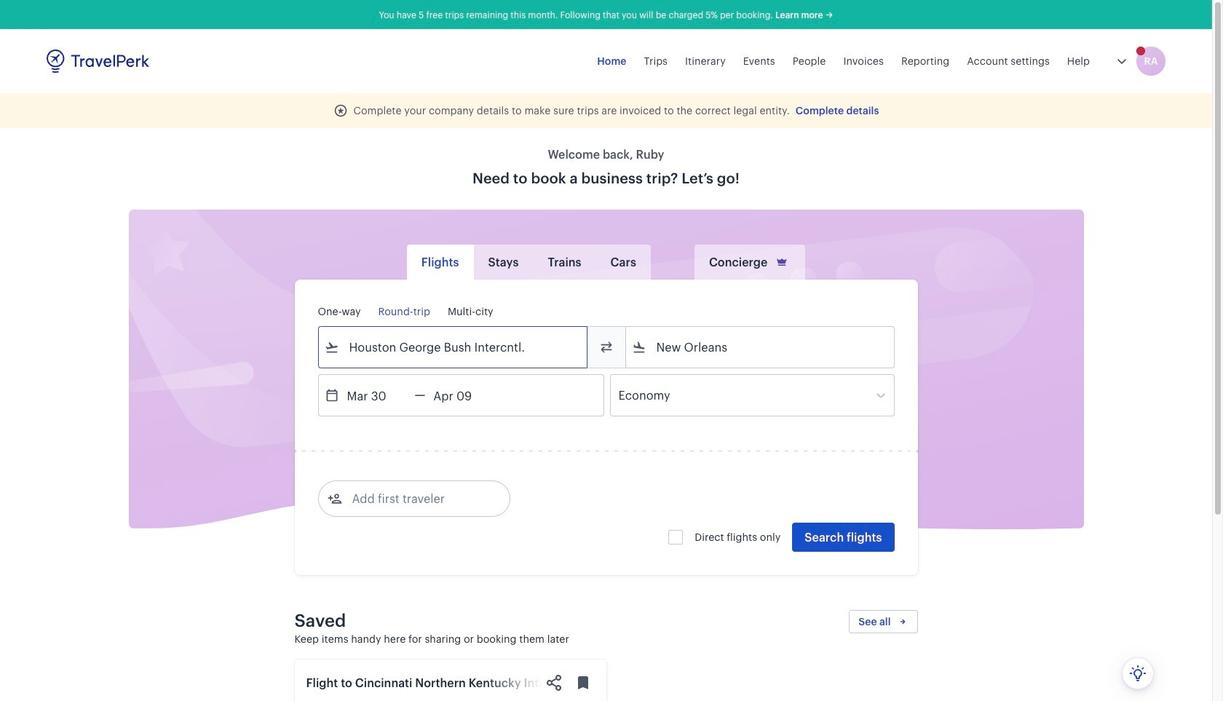 Task type: locate. For each thing, give the bounding box(es) containing it.
To search field
[[646, 336, 875, 359]]

From search field
[[339, 336, 568, 359]]

Depart text field
[[339, 375, 415, 416]]

Return text field
[[426, 375, 501, 416]]

Add first traveler search field
[[342, 487, 493, 511]]



Task type: vqa. For each thing, say whether or not it's contained in the screenshot.
Calendar APPLICATION
no



